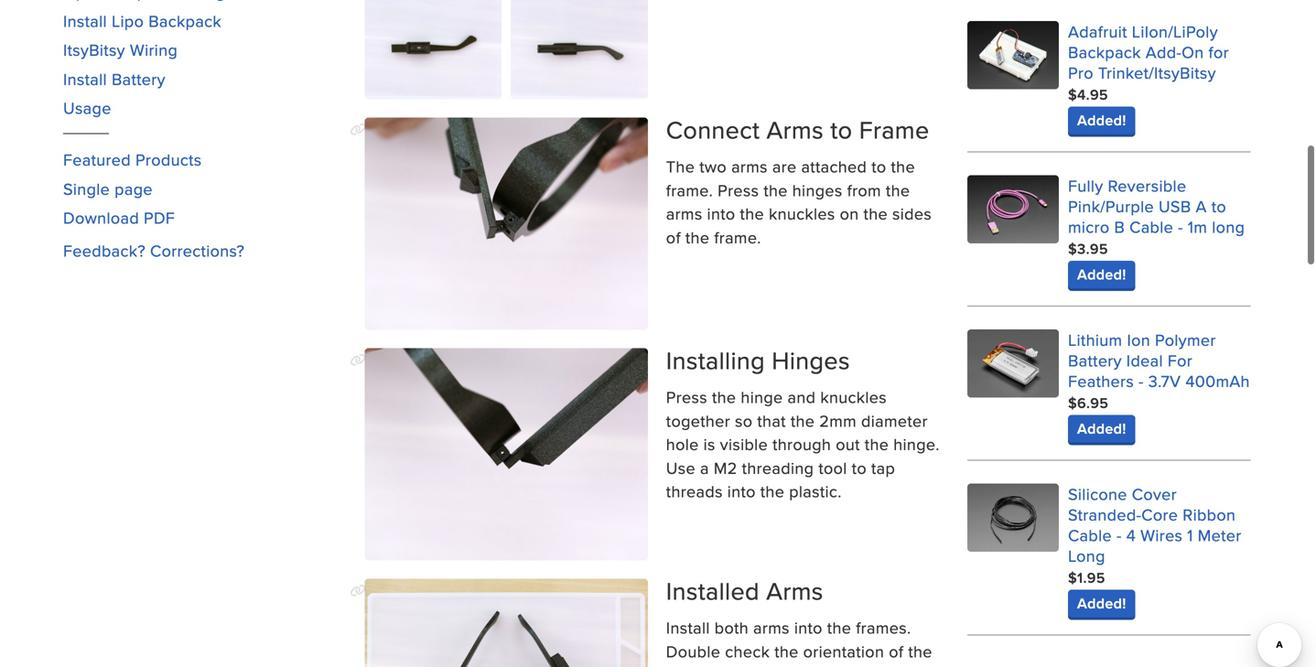 Task type: locate. For each thing, give the bounding box(es) containing it.
installing hinges press the hinge and knuckles together so that the 2mm diameter hole is visible through out the hinge. use a m2 threading tool to tap threads into the plastic.
[[666, 343, 940, 503]]

added! inside fully reversible pink/purple usb a to micro b cable - 1m long $3.95 added!
[[1078, 264, 1127, 285]]

- left 1m
[[1179, 215, 1184, 238]]

and inside 'installed arms install both arms into the frames. double check the orientation of the arms and wear them to test fit a'
[[707, 664, 736, 668]]

hinge
[[741, 386, 783, 409]]

2 horizontal spatial -
[[1179, 215, 1184, 238]]

install up usage
[[63, 67, 107, 90]]

3.7v
[[1149, 369, 1182, 393]]

1 horizontal spatial cable
[[1130, 215, 1174, 238]]

0 vertical spatial backpack
[[149, 9, 222, 32]]

1 vertical spatial arms
[[767, 574, 824, 609]]

added! link down $3.95
[[1069, 261, 1136, 288]]

1 vertical spatial -
[[1139, 369, 1145, 393]]

backpack inside the install lipo backpack itsybitsy wiring install battery usage
[[149, 9, 222, 32]]

battery inside the install lipo backpack itsybitsy wiring install battery usage
[[112, 67, 166, 90]]

added! link
[[1069, 107, 1136, 134], [1069, 261, 1136, 288], [1069, 415, 1136, 443], [1069, 590, 1136, 618]]

page
[[115, 177, 153, 200]]

featured products single page download pdf
[[63, 148, 202, 230]]

1 vertical spatial press
[[666, 386, 708, 409]]

and down "check"
[[707, 664, 736, 668]]

added! inside adafruit liion/lipoly backpack add-on for pro trinket/itsybitsy $4.95 added!
[[1078, 109, 1127, 131]]

fit
[[876, 664, 890, 668]]

0 horizontal spatial cable
[[1069, 524, 1113, 547]]

0 vertical spatial of
[[666, 226, 681, 249]]

install battery link
[[63, 67, 166, 90]]

4 added! link from the top
[[1069, 590, 1136, 618]]

lithium
[[1069, 328, 1123, 351]]

backpack for liion/lipoly
[[1069, 40, 1142, 63]]

1 vertical spatial and
[[707, 664, 736, 668]]

0 vertical spatial battery
[[112, 67, 166, 90]]

added! link for pro
[[1069, 107, 1136, 134]]

from
[[848, 178, 882, 202]]

to down orientation
[[824, 664, 839, 668]]

fully reversible pink/purple usb a to micro b cable image
[[968, 175, 1060, 244]]

a
[[1196, 194, 1208, 218]]

knuckles inside installing hinges press the hinge and knuckles together so that the 2mm diameter hole is visible through out the hinge. use a m2 threading tool to tap threads into the plastic.
[[821, 386, 887, 409]]

knuckles
[[769, 202, 836, 225], [821, 386, 887, 409]]

2 added! link from the top
[[1069, 261, 1136, 288]]

installed arms install both arms into the frames. double check the orientation of the arms and wear them to test fit a
[[666, 574, 949, 668]]

cable inside fully reversible pink/purple usb a to micro b cable - 1m long $3.95 added!
[[1130, 215, 1174, 238]]

itsybitsy wiring link
[[63, 38, 178, 61]]

- left "4"
[[1117, 524, 1122, 547]]

0 horizontal spatial press
[[666, 386, 708, 409]]

1 added! link from the top
[[1069, 107, 1136, 134]]

single page link
[[63, 177, 153, 200]]

0 vertical spatial knuckles
[[769, 202, 836, 225]]

micro
[[1069, 215, 1110, 238]]

adafruit liion/lipoly backpack add-on for pro trinket/itsybitsy $4.95 added!
[[1069, 20, 1230, 131]]

so
[[735, 409, 753, 433]]

press down two
[[718, 178, 759, 202]]

frame.
[[666, 178, 714, 202], [715, 226, 762, 249]]

1
[[1188, 524, 1194, 547]]

battery up $6.95
[[1069, 349, 1123, 372]]

arms up are
[[767, 112, 824, 148]]

1 vertical spatial link image
[[350, 354, 367, 367]]

into up them
[[795, 617, 823, 640]]

to right a
[[1212, 194, 1227, 218]]

backpack up $4.95
[[1069, 40, 1142, 63]]

1 vertical spatial cable
[[1069, 524, 1113, 547]]

battery inside lithium ion polymer battery ideal for feathers - 3.7v 400mah $6.95 added!
[[1069, 349, 1123, 372]]

2 vertical spatial install
[[666, 617, 710, 640]]

to inside fully reversible pink/purple usb a to micro b cable - 1m long $3.95 added!
[[1212, 194, 1227, 218]]

0 vertical spatial arms
[[767, 112, 824, 148]]

backpack up wiring
[[149, 9, 222, 32]]

add-
[[1146, 40, 1182, 63]]

polymer
[[1156, 328, 1217, 351]]

core
[[1142, 503, 1179, 526]]

1 horizontal spatial battery
[[1069, 349, 1123, 372]]

added! link down '$1.95'
[[1069, 590, 1136, 618]]

threading
[[742, 456, 814, 480]]

cable
[[1130, 215, 1174, 238], [1069, 524, 1113, 547]]

added! inside lithium ion polymer battery ideal for feathers - 3.7v 400mah $6.95 added!
[[1078, 418, 1127, 439]]

0 vertical spatial into
[[707, 202, 736, 225]]

fully reversible pink/purple usb a to micro b cable - 1m long $3.95 added!
[[1069, 174, 1246, 285]]

1 horizontal spatial of
[[889, 640, 904, 663]]

1 link image from the top
[[350, 123, 367, 136]]

1m
[[1189, 215, 1208, 238]]

pink/purple
[[1069, 194, 1155, 218]]

0 horizontal spatial battery
[[112, 67, 166, 90]]

- left 3.7v
[[1139, 369, 1145, 393]]

into down two
[[707, 202, 736, 225]]

link image for connect
[[350, 123, 367, 136]]

2 vertical spatial into
[[795, 617, 823, 640]]

led_pixels_hinge connecting.jpg image
[[365, 118, 648, 330]]

knuckles up 2mm
[[821, 386, 887, 409]]

arms
[[767, 112, 824, 148], [767, 574, 824, 609]]

cable left "4"
[[1069, 524, 1113, 547]]

install up double
[[666, 617, 710, 640]]

1 vertical spatial battery
[[1069, 349, 1123, 372]]

2 link image from the top
[[350, 354, 367, 367]]

lithium ion polymer battery ideal for feathers - 3.7v 400mah $6.95 added!
[[1069, 328, 1251, 439]]

link image
[[350, 123, 367, 136], [350, 354, 367, 367]]

knuckles down hinges
[[769, 202, 836, 225]]

to inside 'installed arms install both arms into the frames. double check the orientation of the arms and wear them to test fit a'
[[824, 664, 839, 668]]

2 arms from the top
[[767, 574, 824, 609]]

1 horizontal spatial press
[[718, 178, 759, 202]]

into
[[707, 202, 736, 225], [728, 480, 756, 503], [795, 617, 823, 640]]

added! link down $4.95
[[1069, 107, 1136, 134]]

1 horizontal spatial -
[[1139, 369, 1145, 393]]

$1.95
[[1069, 567, 1106, 589]]

1 horizontal spatial frame.
[[715, 226, 762, 249]]

guide resources element
[[63, 139, 347, 239]]

hinge.
[[894, 433, 940, 456]]

1 horizontal spatial and
[[788, 386, 816, 409]]

0 vertical spatial and
[[788, 386, 816, 409]]

and down hinges
[[788, 386, 816, 409]]

added! down '$1.95'
[[1078, 593, 1127, 614]]

hinges
[[772, 343, 851, 378]]

arms inside connect arms to frame the two arms are attached to the frame. press the hinges from the arms into the knuckles on the sides of the frame.
[[767, 112, 824, 148]]

arms for connect
[[767, 112, 824, 148]]

2 vertical spatial -
[[1117, 524, 1122, 547]]

lipo
[[112, 9, 144, 32]]

wires
[[1141, 524, 1183, 547]]

arms up them
[[767, 574, 824, 609]]

1 horizontal spatial backpack
[[1069, 40, 1142, 63]]

check
[[726, 640, 770, 663]]

for
[[1168, 349, 1193, 372]]

usage link
[[63, 96, 111, 119]]

frame. down two
[[715, 226, 762, 249]]

feedback? corrections? link
[[63, 239, 245, 262]]

frame. down the
[[666, 178, 714, 202]]

into down m2
[[728, 480, 756, 503]]

on
[[1182, 40, 1205, 63]]

4 added! from the top
[[1078, 593, 1127, 614]]

install up the itsybitsy
[[63, 9, 107, 32]]

led_pixels_arm itsy bottom.jpg image
[[511, 0, 648, 99]]

1 vertical spatial of
[[889, 640, 904, 663]]

0 vertical spatial press
[[718, 178, 759, 202]]

3 added! from the top
[[1078, 418, 1127, 439]]

arms left are
[[732, 155, 768, 178]]

install lipo backpack link
[[63, 9, 222, 32]]

1 vertical spatial backpack
[[1069, 40, 1142, 63]]

install inside 'installed arms install both arms into the frames. double check the orientation of the arms and wear them to test fit a'
[[666, 617, 710, 640]]

0 horizontal spatial frame.
[[666, 178, 714, 202]]

of down the
[[666, 226, 681, 249]]

silicone
[[1069, 482, 1128, 506]]

- inside silicone cover stranded-core ribbon cable - 4 wires 1 meter long $1.95 added!
[[1117, 524, 1122, 547]]

added! link down $6.95
[[1069, 415, 1136, 443]]

long
[[1213, 215, 1246, 238]]

0 horizontal spatial backpack
[[149, 9, 222, 32]]

to inside installing hinges press the hinge and knuckles together so that the 2mm diameter hole is visible through out the hinge. use a m2 threading tool to tap threads into the plastic.
[[852, 456, 867, 480]]

arms inside 'installed arms install both arms into the frames. double check the orientation of the arms and wear them to test fit a'
[[767, 574, 824, 609]]

added! down $6.95
[[1078, 418, 1127, 439]]

press up together
[[666, 386, 708, 409]]

added! down $4.95
[[1078, 109, 1127, 131]]

0 horizontal spatial -
[[1117, 524, 1122, 547]]

1 vertical spatial knuckles
[[821, 386, 887, 409]]

0 vertical spatial link image
[[350, 123, 367, 136]]

install
[[63, 9, 107, 32], [63, 67, 107, 90], [666, 617, 710, 640]]

of up fit
[[889, 640, 904, 663]]

installed
[[666, 574, 760, 609]]

1 added! from the top
[[1078, 109, 1127, 131]]

featured
[[63, 148, 131, 171]]

install lipo backpack itsybitsy wiring install battery usage
[[63, 9, 222, 119]]

1 vertical spatial into
[[728, 480, 756, 503]]

cover
[[1133, 482, 1178, 506]]

ideal
[[1127, 349, 1164, 372]]

usage
[[63, 96, 111, 119]]

that
[[758, 409, 786, 433]]

4
[[1127, 524, 1137, 547]]

backpack for lipo
[[149, 9, 222, 32]]

b
[[1115, 215, 1126, 238]]

press inside connect arms to frame the two arms are attached to the frame. press the hinges from the arms into the knuckles on the sides of the frame.
[[718, 178, 759, 202]]

0 horizontal spatial and
[[707, 664, 736, 668]]

usb
[[1159, 194, 1192, 218]]

threads
[[666, 480, 723, 503]]

arms
[[732, 155, 768, 178], [666, 202, 703, 225], [754, 617, 790, 640], [666, 664, 703, 668]]

of inside connect arms to frame the two arms are attached to the frame. press the hinges from the arms into the knuckles on the sides of the frame.
[[666, 226, 681, 249]]

arms for installed
[[767, 574, 824, 609]]

0 vertical spatial -
[[1179, 215, 1184, 238]]

3 added! link from the top
[[1069, 415, 1136, 443]]

slim lithium ion polymer battery 3.7v 400mah with jst 2-ph connector and short cable image
[[968, 330, 1060, 398]]

0 horizontal spatial of
[[666, 226, 681, 249]]

to left tap
[[852, 456, 867, 480]]

guide navigation element
[[63, 0, 347, 239]]

hole
[[666, 433, 699, 456]]

adafruit liion/lipoly backpack add-on for pro trinket/itsybitsy link
[[1069, 20, 1230, 84]]

adafruit
[[1069, 20, 1128, 43]]

arms down double
[[666, 664, 703, 668]]

link image for installing
[[350, 354, 367, 367]]

cable right b
[[1130, 215, 1174, 238]]

0 vertical spatial cable
[[1130, 215, 1174, 238]]

trinket/itsybitsy
[[1099, 61, 1217, 84]]

backpack inside adafruit liion/lipoly backpack add-on for pro trinket/itsybitsy $4.95 added!
[[1069, 40, 1142, 63]]

battery
[[112, 67, 166, 90], [1069, 349, 1123, 372]]

added! down $3.95
[[1078, 264, 1127, 285]]

connect
[[666, 112, 760, 148]]

2 added! from the top
[[1078, 264, 1127, 285]]

1 arms from the top
[[767, 112, 824, 148]]

battery down wiring
[[112, 67, 166, 90]]



Task type: describe. For each thing, give the bounding box(es) containing it.
corrections?
[[150, 239, 245, 262]]

silicone cover stranded-core ribbon cable - 4 wires 1 meter long $1.95 added!
[[1069, 482, 1242, 614]]

together
[[666, 409, 731, 433]]

download
[[63, 206, 139, 230]]

itsybitsy
[[63, 38, 125, 61]]

- inside lithium ion polymer battery ideal for feathers - 3.7v 400mah $6.95 added!
[[1139, 369, 1145, 393]]

wiring
[[130, 38, 178, 61]]

fully
[[1069, 174, 1104, 197]]

fully reversible pink/purple usb a to micro b cable - 1m long link
[[1069, 174, 1246, 238]]

feedback? corrections?
[[63, 239, 245, 262]]

m2
[[714, 456, 738, 480]]

on
[[840, 202, 859, 225]]

2mm
[[820, 409, 857, 433]]

reversible
[[1109, 174, 1187, 197]]

pdf
[[144, 206, 175, 230]]

press inside installing hinges press the hinge and knuckles together so that the 2mm diameter hole is visible through out the hinge. use a m2 threading tool to tap threads into the plastic.
[[666, 386, 708, 409]]

$3.95
[[1069, 238, 1109, 259]]

led_pixels_hinge connect.jpg image
[[365, 349, 648, 561]]

them
[[782, 664, 820, 668]]

stranded-
[[1069, 503, 1142, 526]]

added! link for feathers
[[1069, 415, 1136, 443]]

added! inside silicone cover stranded-core ribbon cable - 4 wires 1 meter long $1.95 added!
[[1078, 593, 1127, 614]]

into inside installing hinges press the hinge and knuckles together so that the 2mm diameter hole is visible through out the hinge. use a m2 threading tool to tap threads into the plastic.
[[728, 480, 756, 503]]

frame
[[860, 112, 930, 148]]

tool
[[819, 456, 848, 480]]

two
[[700, 155, 727, 178]]

plastic.
[[790, 480, 842, 503]]

wear
[[740, 664, 777, 668]]

feathers
[[1069, 369, 1135, 393]]

single
[[63, 177, 110, 200]]

400mah
[[1186, 369, 1251, 393]]

link image
[[350, 585, 367, 598]]

download pdf link
[[63, 206, 175, 230]]

knuckles inside connect arms to frame the two arms are attached to the frame. press the hinges from the arms into the knuckles on the sides of the frame.
[[769, 202, 836, 225]]

a coiled silicone cover stranded-core ribbon cable - 4 wires 1 meter long image
[[968, 484, 1060, 552]]

- inside fully reversible pink/purple usb a to micro b cable - 1m long $3.95 added!
[[1179, 215, 1184, 238]]

arms up "check"
[[754, 617, 790, 640]]

frames.
[[856, 617, 912, 640]]

diameter
[[862, 409, 928, 433]]

liion/lipoly
[[1133, 20, 1219, 43]]

into inside 'installed arms install both arms into the frames. double check the orientation of the arms and wear them to test fit a'
[[795, 617, 823, 640]]

sides
[[893, 202, 932, 225]]

0 vertical spatial frame.
[[666, 178, 714, 202]]

cable inside silicone cover stranded-core ribbon cable - 4 wires 1 meter long $1.95 added!
[[1069, 524, 1113, 547]]

guide pages element
[[63, 0, 347, 129]]

adafruit liion/lipoly backpack soldered onto a pro trinket, plugged into a solderless breadboard. image
[[968, 21, 1060, 89]]

lithium ion polymer battery ideal for feathers - 3.7v 400mah link
[[1069, 328, 1251, 393]]

ribbon
[[1183, 503, 1237, 526]]

orientation
[[804, 640, 885, 663]]

added! link for -
[[1069, 590, 1136, 618]]

1 vertical spatial install
[[63, 67, 107, 90]]

test
[[844, 664, 872, 668]]

connect arms to frame the two arms are attached to the frame. press the hinges from the arms into the knuckles on the sides of the frame.
[[666, 112, 932, 249]]

silicone cover stranded-core ribbon cable - 4 wires 1 meter long link
[[1069, 482, 1242, 568]]

hinges
[[793, 178, 843, 202]]

use
[[666, 456, 696, 480]]

is
[[704, 433, 716, 456]]

$6.95
[[1069, 392, 1109, 414]]

through
[[773, 433, 832, 456]]

1 vertical spatial frame.
[[715, 226, 762, 249]]

added! link for micro
[[1069, 261, 1136, 288]]

out
[[836, 433, 861, 456]]

meter
[[1198, 524, 1242, 547]]

installing
[[666, 343, 766, 378]]

featured products link
[[63, 148, 202, 171]]

attached
[[802, 155, 867, 178]]

double
[[666, 640, 721, 663]]

into inside connect arms to frame the two arms are attached to the frame. press the hinges from the arms into the knuckles on the sides of the frame.
[[707, 202, 736, 225]]

to up from
[[872, 155, 887, 178]]

the
[[666, 155, 695, 178]]

arms down the
[[666, 202, 703, 225]]

feedback?
[[63, 239, 146, 262]]

of inside 'installed arms install both arms into the frames. double check the orientation of the arms and wear them to test fit a'
[[889, 640, 904, 663]]

a
[[701, 456, 710, 480]]

$4.95
[[1069, 84, 1109, 105]]

led_pixels_arm itsy top.jpg image
[[365, 0, 502, 99]]

pro
[[1069, 61, 1094, 84]]

tap
[[872, 456, 896, 480]]

and inside installing hinges press the hinge and knuckles together so that the 2mm diameter hole is visible through out the hinge. use a m2 threading tool to tap threads into the plastic.
[[788, 386, 816, 409]]

for
[[1209, 40, 1230, 63]]

products
[[136, 148, 202, 171]]

both
[[715, 617, 749, 640]]

0 vertical spatial install
[[63, 9, 107, 32]]

to up attached
[[831, 112, 853, 148]]

are
[[773, 155, 797, 178]]

long
[[1069, 544, 1106, 568]]



Task type: vqa. For each thing, say whether or not it's contained in the screenshot.
"the" inside Rings Wired Double check the solder joints and ensure they're solid.
no



